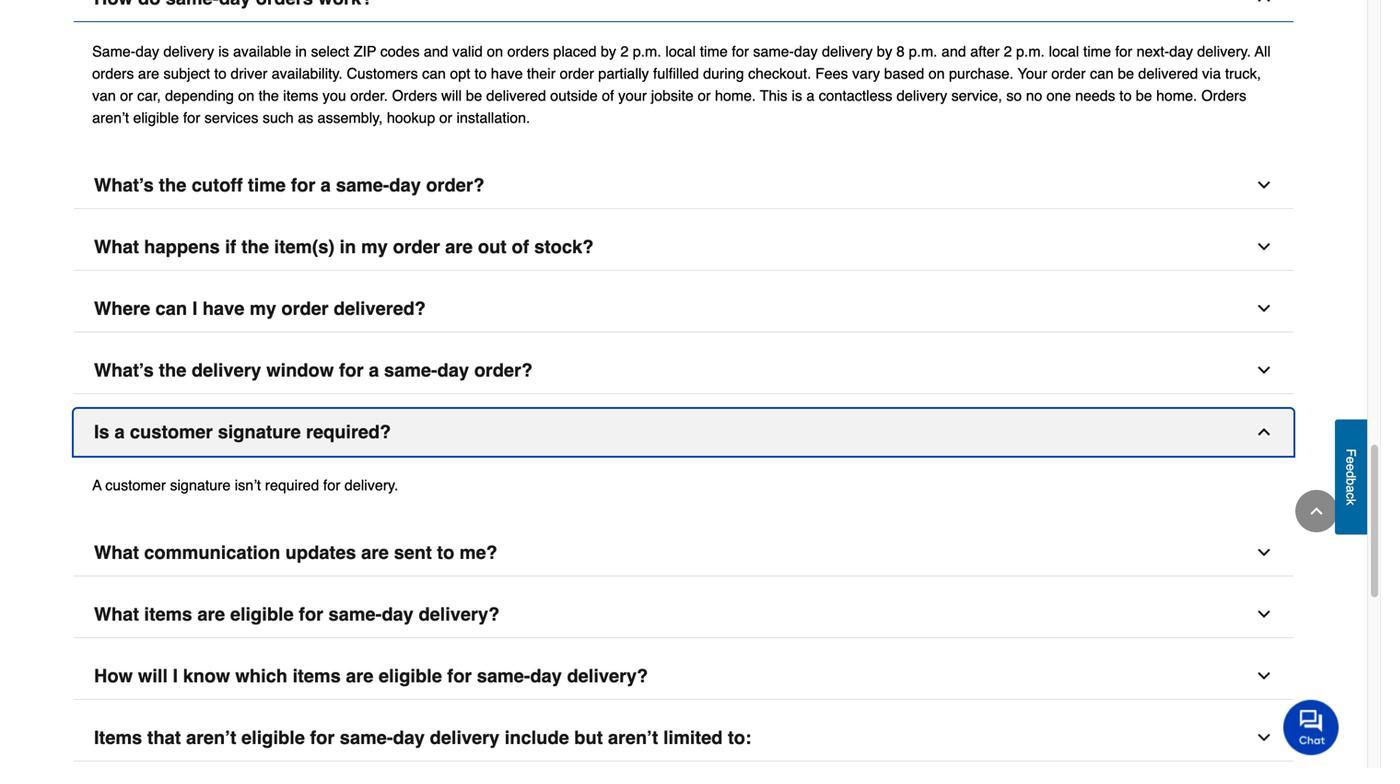 Task type: vqa. For each thing, say whether or not it's contained in the screenshot.
-
no



Task type: describe. For each thing, give the bounding box(es) containing it.
vary
[[853, 65, 881, 82]]

sent
[[394, 543, 432, 564]]

8
[[897, 43, 905, 60]]

will inside button
[[138, 666, 168, 687]]

where can i have my order delivered? button
[[74, 286, 1294, 333]]

for right 'required'
[[323, 477, 341, 494]]

a inside is a customer signature required? "button"
[[115, 422, 125, 443]]

2 and from the left
[[942, 43, 967, 60]]

of inside same-day delivery is available in select zip codes and valid on orders placed by 2 p.m. local time for same-day delivery by 8 p.m. and after 2 p.m. local time for next-day delivery. all orders are subject to driver availability. customers can opt to have their order partially fulfilled during checkout. fees vary based on purchase. your order can be delivered via truck, van or car, depending on the items you order. orders will be delivered outside of your jobsite or home. this is a contactless delivery service, so no one needs to be home. orders aren't eligible for services such as assembly, hookup or installation.
[[602, 87, 614, 104]]

items that aren't eligible for same-day delivery include but aren't limited to: button
[[74, 716, 1294, 763]]

subject
[[164, 65, 210, 82]]

required?
[[306, 422, 391, 443]]

day inside what's the cutoff time for a same-day order? button
[[389, 175, 421, 196]]

zip
[[354, 43, 377, 60]]

availability.
[[272, 65, 343, 82]]

1 vertical spatial orders
[[92, 65, 134, 82]]

know
[[183, 666, 230, 687]]

order inside the what happens if the item(s) in my order are out of stock? button
[[393, 237, 440, 258]]

2 by from the left
[[877, 43, 893, 60]]

is a customer signature required?
[[94, 422, 391, 443]]

order down placed
[[560, 65, 594, 82]]

my inside button
[[250, 298, 276, 320]]

checkout.
[[749, 65, 812, 82]]

jobsite
[[651, 87, 694, 104]]

valid
[[453, 43, 483, 60]]

day inside how will i know which items are eligible for same-day delivery? button
[[530, 666, 562, 687]]

based
[[885, 65, 925, 82]]

such
[[263, 109, 294, 126]]

select
[[311, 43, 350, 60]]

c
[[1345, 493, 1359, 499]]

is
[[94, 422, 109, 443]]

car,
[[137, 87, 161, 104]]

delivery? inside how will i know which items are eligible for same-day delivery? button
[[567, 666, 648, 687]]

what's for what's the delivery window for a same-day order?
[[94, 360, 154, 381]]

2 horizontal spatial be
[[1136, 87, 1153, 104]]

which
[[235, 666, 288, 687]]

you
[[323, 87, 346, 104]]

how will i know which items are eligible for same-day delivery? button
[[74, 654, 1294, 701]]

1 and from the left
[[424, 43, 449, 60]]

delivery? inside what items are eligible for same-day delivery? button
[[419, 604, 500, 626]]

same- inside same-day delivery is available in select zip codes and valid on orders placed by 2 p.m. local time for same-day delivery by 8 p.m. and after 2 p.m. local time for next-day delivery. all orders are subject to driver availability. customers can opt to have their order partially fulfilled during checkout. fees vary based on purchase. your order can be delivered via truck, van or car, depending on the items you order. orders will be delivered outside of your jobsite or home. this is a contactless delivery service, so no one needs to be home. orders aren't eligible for services such as assembly, hookup or installation.
[[754, 43, 795, 60]]

hookup
[[387, 109, 435, 126]]

as
[[298, 109, 314, 126]]

include
[[505, 728, 569, 749]]

eligible inside button
[[379, 666, 442, 687]]

to right needs
[[1120, 87, 1132, 104]]

one
[[1047, 87, 1072, 104]]

are down communication
[[198, 604, 225, 626]]

if
[[225, 237, 236, 258]]

your
[[619, 87, 647, 104]]

chat invite button image
[[1284, 700, 1340, 756]]

items
[[94, 728, 142, 749]]

my inside button
[[361, 237, 388, 258]]

2 p.m. from the left
[[909, 43, 938, 60]]

for down depending
[[183, 109, 200, 126]]

chevron up image inside scroll to top element
[[1308, 502, 1327, 521]]

how
[[94, 666, 133, 687]]

delivered?
[[334, 298, 426, 320]]

updates
[[286, 543, 356, 564]]

all
[[1255, 43, 1271, 60]]

eligible down "which"
[[242, 728, 305, 749]]

out
[[478, 237, 507, 258]]

needs
[[1076, 87, 1116, 104]]

items that aren't eligible for same-day delivery include but aren't limited to:
[[94, 728, 752, 749]]

the inside same-day delivery is available in select zip codes and valid on orders placed by 2 p.m. local time for same-day delivery by 8 p.m. and after 2 p.m. local time for next-day delivery. all orders are subject to driver availability. customers can opt to have their order partially fulfilled during checkout. fees vary based on purchase. your order can be delivered via truck, van or car, depending on the items you order. orders will be delivered outside of your jobsite or home. this is a contactless delivery service, so no one needs to be home. orders aren't eligible for services such as assembly, hookup or installation.
[[259, 87, 279, 104]]

1 p.m. from the left
[[633, 43, 662, 60]]

fees
[[816, 65, 849, 82]]

what happens if the item(s) in my order are out of stock?
[[94, 237, 594, 258]]

what items are eligible for same-day delivery?
[[94, 604, 500, 626]]

delivery inside button
[[192, 360, 261, 381]]

same-day delivery is available in select zip codes and valid on orders placed by 2 p.m. local time for same-day delivery by 8 p.m. and after 2 p.m. local time for next-day delivery. all orders are subject to driver availability. customers can opt to have their order partially fulfilled during checkout. fees vary based on purchase. your order can be delivered via truck, van or car, depending on the items you order. orders will be delivered outside of your jobsite or home. this is a contactless delivery service, so no one needs to be home. orders aren't eligible for services such as assembly, hookup or installation.
[[92, 43, 1271, 126]]

1 horizontal spatial time
[[700, 43, 728, 60]]

after
[[971, 43, 1000, 60]]

eligible up "which"
[[230, 604, 294, 626]]

no
[[1027, 87, 1043, 104]]

1 horizontal spatial or
[[440, 109, 453, 126]]

2 horizontal spatial time
[[1084, 43, 1112, 60]]

the inside button
[[242, 237, 269, 258]]

2 home. from the left
[[1157, 87, 1198, 104]]

installation.
[[457, 109, 531, 126]]

purchase.
[[949, 65, 1014, 82]]

customer inside "button"
[[130, 422, 213, 443]]

1 local from the left
[[666, 43, 696, 60]]

to left driver
[[214, 65, 227, 82]]

chevron up image
[[1256, 0, 1274, 8]]

2 orders from the left
[[1202, 87, 1247, 104]]

services
[[205, 109, 259, 126]]

day inside what items are eligible for same-day delivery? button
[[382, 604, 414, 626]]

a for what's the cutoff time for a same-day order?
[[321, 175, 331, 196]]

a inside same-day delivery is available in select zip codes and valid on orders placed by 2 p.m. local time for same-day delivery by 8 p.m. and after 2 p.m. local time for next-day delivery. all orders are subject to driver availability. customers can opt to have their order partially fulfilled during checkout. fees vary based on purchase. your order can be delivered via truck, van or car, depending on the items you order. orders will be delivered outside of your jobsite or home. this is a contactless delivery service, so no one needs to be home. orders aren't eligible for services such as assembly, hookup or installation.
[[807, 87, 815, 104]]

stock?
[[535, 237, 594, 258]]

2 local from the left
[[1050, 43, 1080, 60]]

same- up what happens if the item(s) in my order are out of stock?
[[336, 175, 389, 196]]

what communication updates are sent to me? button
[[74, 530, 1294, 577]]

service,
[[952, 87, 1003, 104]]

chevron down image for what's the cutoff time for a same-day order?
[[1256, 176, 1274, 195]]

order? for what's the delivery window for a same-day order?
[[474, 360, 533, 381]]

what happens if the item(s) in my order are out of stock? button
[[74, 224, 1294, 271]]

chevron down image for delivery?
[[1256, 606, 1274, 624]]

so
[[1007, 87, 1022, 104]]

order? for what's the cutoff time for a same-day order?
[[426, 175, 485, 196]]

what's the cutoff time for a same-day order? button
[[74, 162, 1294, 209]]

order inside the where can i have my order delivered? button
[[282, 298, 329, 320]]

opt
[[450, 65, 471, 82]]

what items are eligible for same-day delivery? button
[[74, 592, 1294, 639]]

chevron down image for eligible
[[1256, 668, 1274, 686]]

to inside button
[[437, 543, 455, 564]]

have inside same-day delivery is available in select zip codes and valid on orders placed by 2 p.m. local time for same-day delivery by 8 p.m. and after 2 p.m. local time for next-day delivery. all orders are subject to driver availability. customers can opt to have their order partially fulfilled during checkout. fees vary based on purchase. your order can be delivered via truck, van or car, depending on the items you order. orders will be delivered outside of your jobsite or home. this is a contactless delivery service, so no one needs to be home. orders aren't eligible for services such as assembly, hookup or installation.
[[491, 65, 523, 82]]

to right the opt
[[475, 65, 487, 82]]

1 by from the left
[[601, 43, 617, 60]]

for up item(s)
[[291, 175, 316, 196]]

1 home. from the left
[[715, 87, 756, 104]]

what's for what's the cutoff time for a same-day order?
[[94, 175, 154, 196]]

eligible inside same-day delivery is available in select zip codes and valid on orders placed by 2 p.m. local time for same-day delivery by 8 p.m. and after 2 p.m. local time for next-day delivery. all orders are subject to driver availability. customers can opt to have their order partially fulfilled during checkout. fees vary based on purchase. your order can be delivered via truck, van or car, depending on the items you order. orders will be delivered outside of your jobsite or home. this is a contactless delivery service, so no one needs to be home. orders aren't eligible for services such as assembly, hookup or installation.
[[133, 109, 179, 126]]

what's the delivery window for a same-day order?
[[94, 360, 533, 381]]

2 e from the top
[[1345, 464, 1359, 471]]

partially
[[599, 65, 649, 82]]

time inside what's the cutoff time for a same-day order? button
[[248, 175, 286, 196]]

are down what items are eligible for same-day delivery?
[[346, 666, 374, 687]]

required
[[265, 477, 319, 494]]

items inside same-day delivery is available in select zip codes and valid on orders placed by 2 p.m. local time for same-day delivery by 8 p.m. and after 2 p.m. local time for next-day delivery. all orders are subject to driver availability. customers can opt to have their order partially fulfilled during checkout. fees vary based on purchase. your order can be delivered via truck, van or car, depending on the items you order. orders will be delivered outside of your jobsite or home. this is a contactless delivery service, so no one needs to be home. orders aren't eligible for services such as assembly, hookup or installation.
[[283, 87, 319, 104]]

for right window
[[339, 360, 364, 381]]

a for what's the delivery window for a same-day order?
[[369, 360, 379, 381]]

for up during
[[732, 43, 749, 60]]

contactless
[[819, 87, 893, 104]]

f e e d b a c k
[[1345, 449, 1359, 506]]

chevron down image for what happens if the item(s) in my order are out of stock?
[[1256, 238, 1274, 256]]

chevron down image inside what communication updates are sent to me? button
[[1256, 544, 1274, 562]]

f e e d b a c k button
[[1336, 420, 1368, 535]]

1 orders from the left
[[392, 87, 437, 104]]



Task type: locate. For each thing, give the bounding box(es) containing it.
order up one
[[1052, 65, 1086, 82]]

delivery up subject at left
[[164, 43, 214, 60]]

i inside button
[[192, 298, 198, 320]]

have inside button
[[203, 298, 245, 320]]

are inside same-day delivery is available in select zip codes and valid on orders placed by 2 p.m. local time for same-day delivery by 8 p.m. and after 2 p.m. local time for next-day delivery. all orders are subject to driver availability. customers can opt to have their order partially fulfilled during checkout. fees vary based on purchase. your order can be delivered via truck, van or car, depending on the items you order. orders will be delivered outside of your jobsite or home. this is a contactless delivery service, so no one needs to be home. orders aren't eligible for services such as assembly, hookup or installation.
[[138, 65, 159, 82]]

orders
[[392, 87, 437, 104], [1202, 87, 1247, 104]]

this
[[760, 87, 788, 104]]

delivery?
[[419, 604, 500, 626], [567, 666, 648, 687]]

what's the delivery window for a same-day order? button
[[74, 348, 1294, 395]]

0 vertical spatial items
[[283, 87, 319, 104]]

customer right is
[[130, 422, 213, 443]]

are up car,
[[138, 65, 159, 82]]

3 chevron down image from the top
[[1256, 362, 1274, 380]]

chevron down image inside what's the delivery window for a same-day order? button
[[1256, 362, 1274, 380]]

local up one
[[1050, 43, 1080, 60]]

3 chevron down image from the top
[[1256, 606, 1274, 624]]

be left via
[[1118, 65, 1135, 82]]

2
[[621, 43, 629, 60], [1004, 43, 1013, 60]]

chevron down image inside how will i know which items are eligible for same-day delivery? button
[[1256, 668, 1274, 686]]

time up needs
[[1084, 43, 1112, 60]]

in
[[296, 43, 307, 60], [340, 237, 356, 258]]

1 horizontal spatial in
[[340, 237, 356, 258]]

0 vertical spatial signature
[[218, 422, 301, 443]]

outside
[[551, 87, 598, 104]]

local up fulfilled
[[666, 43, 696, 60]]

p.m. up partially
[[633, 43, 662, 60]]

for up items that aren't eligible for same-day delivery include but aren't limited to:
[[447, 666, 472, 687]]

delivery up the is a customer signature required?
[[192, 360, 261, 381]]

order.
[[350, 87, 388, 104]]

same- up include
[[477, 666, 531, 687]]

1 vertical spatial delivery?
[[567, 666, 648, 687]]

chevron down image inside the what happens if the item(s) in my order are out of stock? button
[[1256, 238, 1274, 256]]

is
[[218, 43, 229, 60], [792, 87, 803, 104]]

same- down delivered?
[[384, 360, 438, 381]]

limited
[[664, 728, 723, 749]]

chevron down image
[[1256, 300, 1274, 318], [1256, 544, 1274, 562], [1256, 606, 1274, 624], [1256, 668, 1274, 686], [1256, 729, 1274, 748]]

e
[[1345, 457, 1359, 464], [1345, 464, 1359, 471]]

during
[[704, 65, 745, 82]]

0 vertical spatial my
[[361, 237, 388, 258]]

chevron up image
[[1256, 423, 1274, 442], [1308, 502, 1327, 521]]

3 p.m. from the left
[[1017, 43, 1045, 60]]

1 vertical spatial of
[[512, 237, 529, 258]]

1 horizontal spatial home.
[[1157, 87, 1198, 104]]

2 2 from the left
[[1004, 43, 1013, 60]]

1 what from the top
[[94, 237, 139, 258]]

chevron down image for delivery
[[1256, 729, 1274, 748]]

my up window
[[250, 298, 276, 320]]

is left available
[[218, 43, 229, 60]]

1 vertical spatial chevron up image
[[1308, 502, 1327, 521]]

in for available
[[296, 43, 307, 60]]

1 chevron down image from the top
[[1256, 176, 1274, 195]]

1 vertical spatial in
[[340, 237, 356, 258]]

i down happens
[[192, 298, 198, 320]]

1 vertical spatial items
[[144, 604, 192, 626]]

time up during
[[700, 43, 728, 60]]

0 horizontal spatial orders
[[392, 87, 437, 104]]

1 horizontal spatial 2
[[1004, 43, 1013, 60]]

van
[[92, 87, 116, 104]]

1 horizontal spatial orders
[[1202, 87, 1247, 104]]

for
[[732, 43, 749, 60], [1116, 43, 1133, 60], [183, 109, 200, 126], [291, 175, 316, 196], [339, 360, 364, 381], [323, 477, 341, 494], [299, 604, 324, 626], [447, 666, 472, 687], [310, 728, 335, 749]]

0 horizontal spatial orders
[[92, 65, 134, 82]]

a down delivered?
[[369, 360, 379, 381]]

is a customer signature required? button
[[74, 409, 1294, 456]]

for down how will i know which items are eligible for same-day delivery?
[[310, 728, 335, 749]]

1 horizontal spatial delivery?
[[567, 666, 648, 687]]

what's
[[94, 175, 154, 196], [94, 360, 154, 381]]

available
[[233, 43, 291, 60]]

0 horizontal spatial delivered
[[487, 87, 546, 104]]

1 horizontal spatial delivered
[[1139, 65, 1199, 82]]

what down a
[[94, 543, 139, 564]]

1 horizontal spatial will
[[441, 87, 462, 104]]

a
[[92, 477, 102, 494]]

1 horizontal spatial chevron up image
[[1308, 502, 1327, 521]]

be down next-
[[1136, 87, 1153, 104]]

aren't right but
[[608, 728, 659, 749]]

order up delivered?
[[393, 237, 440, 258]]

same- up checkout.
[[754, 43, 795, 60]]

chevron up image inside is a customer signature required? "button"
[[1256, 423, 1274, 442]]

happens
[[144, 237, 220, 258]]

p.m. up the your
[[1017, 43, 1045, 60]]

delivery. inside same-day delivery is available in select zip codes and valid on orders placed by 2 p.m. local time for same-day delivery by 8 p.m. and after 2 p.m. local time for next-day delivery. all orders are subject to driver availability. customers can opt to have their order partially fulfilled during checkout. fees vary based on purchase. your order can be delivered via truck, van or car, depending on the items you order. orders will be delivered outside of your jobsite or home. this is a contactless delivery service, so no one needs to be home. orders aren't eligible for services such as assembly, hookup or installation.
[[1198, 43, 1252, 60]]

1 vertical spatial on
[[929, 65, 945, 82]]

0 horizontal spatial will
[[138, 666, 168, 687]]

what up where
[[94, 237, 139, 258]]

placed
[[554, 43, 597, 60]]

1 vertical spatial will
[[138, 666, 168, 687]]

1 vertical spatial i
[[173, 666, 178, 687]]

1 horizontal spatial and
[[942, 43, 967, 60]]

in up availability.
[[296, 43, 307, 60]]

and left the valid
[[424, 43, 449, 60]]

0 horizontal spatial is
[[218, 43, 229, 60]]

1 horizontal spatial on
[[487, 43, 504, 60]]

a inside what's the cutoff time for a same-day order? button
[[321, 175, 331, 196]]

0 horizontal spatial 2
[[621, 43, 629, 60]]

i for can
[[192, 298, 198, 320]]

0 vertical spatial delivery?
[[419, 604, 500, 626]]

what for what happens if the item(s) in my order are out of stock?
[[94, 237, 139, 258]]

2 vertical spatial on
[[238, 87, 255, 104]]

be
[[1118, 65, 1135, 82], [466, 87, 482, 104], [1136, 87, 1153, 104]]

2 horizontal spatial can
[[1091, 65, 1114, 82]]

isn't
[[235, 477, 261, 494]]

that
[[147, 728, 181, 749]]

what communication updates are sent to me?
[[94, 543, 498, 564]]

order
[[560, 65, 594, 82], [1052, 65, 1086, 82], [393, 237, 440, 258], [282, 298, 329, 320]]

2 horizontal spatial or
[[698, 87, 711, 104]]

3 what from the top
[[94, 604, 139, 626]]

and
[[424, 43, 449, 60], [942, 43, 967, 60]]

day inside what's the delivery window for a same-day order? button
[[438, 360, 469, 381]]

1 vertical spatial what's
[[94, 360, 154, 381]]

0 vertical spatial what
[[94, 237, 139, 258]]

0 horizontal spatial local
[[666, 43, 696, 60]]

aren't inside same-day delivery is available in select zip codes and valid on orders placed by 2 p.m. local time for same-day delivery by 8 p.m. and after 2 p.m. local time for next-day delivery. all orders are subject to driver availability. customers can opt to have their order partially fulfilled during checkout. fees vary based on purchase. your order can be delivered via truck, van or car, depending on the items you order. orders will be delivered outside of your jobsite or home. this is a contactless delivery service, so no one needs to be home. orders aren't eligible for services such as assembly, hookup or installation.
[[92, 109, 129, 126]]

will right how
[[138, 666, 168, 687]]

on
[[487, 43, 504, 60], [929, 65, 945, 82], [238, 87, 255, 104]]

orders
[[508, 43, 549, 60], [92, 65, 134, 82]]

will down the opt
[[441, 87, 462, 104]]

2 vertical spatial chevron down image
[[1256, 362, 1274, 380]]

via
[[1203, 65, 1222, 82]]

cutoff
[[192, 175, 243, 196]]

can
[[422, 65, 446, 82], [1091, 65, 1114, 82], [156, 298, 187, 320]]

e up d
[[1345, 457, 1359, 464]]

i for will
[[173, 666, 178, 687]]

assembly,
[[318, 109, 383, 126]]

delivery. down required?
[[345, 477, 399, 494]]

0 horizontal spatial p.m.
[[633, 43, 662, 60]]

communication
[[144, 543, 280, 564]]

1 vertical spatial delivery.
[[345, 477, 399, 494]]

their
[[527, 65, 556, 82]]

a inside what's the delivery window for a same-day order? button
[[369, 360, 379, 381]]

but
[[575, 728, 603, 749]]

1 vertical spatial chevron down image
[[1256, 238, 1274, 256]]

chevron down image inside what's the cutoff time for a same-day order? button
[[1256, 176, 1274, 195]]

0 vertical spatial have
[[491, 65, 523, 82]]

a for f e e d b a c k
[[1345, 486, 1359, 493]]

1 e from the top
[[1345, 457, 1359, 464]]

chevron down image inside the where can i have my order delivered? button
[[1256, 300, 1274, 318]]

delivery? up but
[[567, 666, 648, 687]]

driver
[[231, 65, 268, 82]]

1 vertical spatial order?
[[474, 360, 533, 381]]

0 horizontal spatial my
[[250, 298, 276, 320]]

or right hookup
[[440, 109, 453, 126]]

can up needs
[[1091, 65, 1114, 82]]

the
[[259, 87, 279, 104], [159, 175, 187, 196], [242, 237, 269, 258], [159, 360, 187, 381]]

0 vertical spatial on
[[487, 43, 504, 60]]

orders down via
[[1202, 87, 1247, 104]]

1 vertical spatial delivered
[[487, 87, 546, 104]]

delivered
[[1139, 65, 1199, 82], [487, 87, 546, 104]]

1 vertical spatial have
[[203, 298, 245, 320]]

of left "your"
[[602, 87, 614, 104]]

a right is
[[115, 422, 125, 443]]

0 horizontal spatial in
[[296, 43, 307, 60]]

delivery. up via
[[1198, 43, 1252, 60]]

2 chevron down image from the top
[[1256, 544, 1274, 562]]

are left out
[[445, 237, 473, 258]]

0 vertical spatial of
[[602, 87, 614, 104]]

2 what from the top
[[94, 543, 139, 564]]

0 vertical spatial customer
[[130, 422, 213, 443]]

2 what's from the top
[[94, 360, 154, 381]]

in inside the what happens if the item(s) in my order are out of stock? button
[[340, 237, 356, 258]]

a customer signature isn't required for delivery.
[[92, 477, 399, 494]]

of right out
[[512, 237, 529, 258]]

by left '8'
[[877, 43, 893, 60]]

what's up happens
[[94, 175, 154, 196]]

2 horizontal spatial p.m.
[[1017, 43, 1045, 60]]

1 horizontal spatial be
[[1118, 65, 1135, 82]]

1 vertical spatial my
[[250, 298, 276, 320]]

a up k
[[1345, 486, 1359, 493]]

a right this
[[807, 87, 815, 104]]

0 horizontal spatial i
[[173, 666, 178, 687]]

0 vertical spatial is
[[218, 43, 229, 60]]

or
[[120, 87, 133, 104], [698, 87, 711, 104], [440, 109, 453, 126]]

order down item(s)
[[282, 298, 329, 320]]

and left 'after'
[[942, 43, 967, 60]]

where can i have my order delivered?
[[94, 298, 426, 320]]

for down updates
[[299, 604, 324, 626]]

same-
[[92, 43, 136, 60]]

signature left isn't
[[170, 477, 231, 494]]

0 vertical spatial in
[[296, 43, 307, 60]]

a up what happens if the item(s) in my order are out of stock?
[[321, 175, 331, 196]]

i inside button
[[173, 666, 178, 687]]

0 horizontal spatial delivery.
[[345, 477, 399, 494]]

0 vertical spatial what's
[[94, 175, 154, 196]]

0 horizontal spatial delivery?
[[419, 604, 500, 626]]

e up b
[[1345, 464, 1359, 471]]

can inside button
[[156, 298, 187, 320]]

items inside what items are eligible for same-day delivery? button
[[144, 604, 192, 626]]

or down during
[[698, 87, 711, 104]]

what's the cutoff time for a same-day order?
[[94, 175, 485, 196]]

0 vertical spatial chevron up image
[[1256, 423, 1274, 442]]

1 vertical spatial customer
[[105, 477, 166, 494]]

i left know
[[173, 666, 178, 687]]

0 vertical spatial delivered
[[1139, 65, 1199, 82]]

i
[[192, 298, 198, 320], [173, 666, 178, 687]]

same- up how will i know which items are eligible for same-day delivery?
[[329, 604, 382, 626]]

2 up partially
[[621, 43, 629, 60]]

1 horizontal spatial is
[[792, 87, 803, 104]]

customer right a
[[105, 477, 166, 494]]

same- inside button
[[477, 666, 531, 687]]

to right the sent
[[437, 543, 455, 564]]

1 horizontal spatial my
[[361, 237, 388, 258]]

d
[[1345, 471, 1359, 478]]

2 horizontal spatial aren't
[[608, 728, 659, 749]]

0 horizontal spatial by
[[601, 43, 617, 60]]

eligible up items that aren't eligible for same-day delivery include but aren't limited to:
[[379, 666, 442, 687]]

depending
[[165, 87, 234, 104]]

2 chevron down image from the top
[[1256, 238, 1274, 256]]

my
[[361, 237, 388, 258], [250, 298, 276, 320]]

same- down how will i know which items are eligible for same-day delivery?
[[340, 728, 393, 749]]

time right cutoff at the top left of page
[[248, 175, 286, 196]]

orders up their
[[508, 43, 549, 60]]

window
[[267, 360, 334, 381]]

what inside button
[[94, 237, 139, 258]]

by up partially
[[601, 43, 617, 60]]

1 horizontal spatial by
[[877, 43, 893, 60]]

how will i know which items are eligible for same-day delivery?
[[94, 666, 648, 687]]

aren't down van at the left of the page
[[92, 109, 129, 126]]

chevron down image for what's the delivery window for a same-day order?
[[1256, 362, 1274, 380]]

0 horizontal spatial or
[[120, 87, 133, 104]]

orders up hookup
[[392, 87, 437, 104]]

items up as
[[283, 87, 319, 104]]

p.m. right '8'
[[909, 43, 938, 60]]

5 chevron down image from the top
[[1256, 729, 1274, 748]]

home.
[[715, 87, 756, 104], [1157, 87, 1198, 104]]

of
[[602, 87, 614, 104], [512, 237, 529, 258]]

1 vertical spatial what
[[94, 543, 139, 564]]

0 vertical spatial chevron down image
[[1256, 176, 1274, 195]]

1 horizontal spatial can
[[422, 65, 446, 82]]

item(s)
[[274, 237, 335, 258]]

0 vertical spatial order?
[[426, 175, 485, 196]]

0 vertical spatial delivery.
[[1198, 43, 1252, 60]]

0 vertical spatial will
[[441, 87, 462, 104]]

1 vertical spatial signature
[[170, 477, 231, 494]]

0 horizontal spatial home.
[[715, 87, 756, 104]]

of inside button
[[512, 237, 529, 258]]

delivery inside items that aren't eligible for same-day delivery include but aren't limited to: button
[[430, 728, 500, 749]]

b
[[1345, 478, 1359, 486]]

0 vertical spatial orders
[[508, 43, 549, 60]]

customers
[[347, 65, 418, 82]]

1 horizontal spatial i
[[192, 298, 198, 320]]

1 horizontal spatial local
[[1050, 43, 1080, 60]]

to:
[[728, 728, 752, 749]]

signature up isn't
[[218, 422, 301, 443]]

on right based
[[929, 65, 945, 82]]

items right "which"
[[293, 666, 341, 687]]

items inside how will i know which items are eligible for same-day delivery? button
[[293, 666, 341, 687]]

will inside same-day delivery is available in select zip codes and valid on orders placed by 2 p.m. local time for same-day delivery by 8 p.m. and after 2 p.m. local time for next-day delivery. all orders are subject to driver availability. customers can opt to have their order partially fulfilled during checkout. fees vary based on purchase. your order can be delivered via truck, van or car, depending on the items you order. orders will be delivered outside of your jobsite or home. this is a contactless delivery service, so no one needs to be home. orders aren't eligible for services such as assembly, hookup or installation.
[[441, 87, 462, 104]]

aren't
[[92, 109, 129, 126], [186, 728, 236, 749], [608, 728, 659, 749]]

0 horizontal spatial and
[[424, 43, 449, 60]]

delivered down next-
[[1139, 65, 1199, 82]]

are
[[138, 65, 159, 82], [445, 237, 473, 258], [361, 543, 389, 564], [198, 604, 225, 626], [346, 666, 374, 687]]

1 horizontal spatial of
[[602, 87, 614, 104]]

what for what items are eligible for same-day delivery?
[[94, 604, 139, 626]]

for left next-
[[1116, 43, 1133, 60]]

delivery up fees
[[822, 43, 873, 60]]

truck,
[[1226, 65, 1262, 82]]

can right where
[[156, 298, 187, 320]]

chevron down image
[[1256, 176, 1274, 195], [1256, 238, 1274, 256], [1256, 362, 1274, 380]]

delivery down based
[[897, 87, 948, 104]]

1 horizontal spatial delivery.
[[1198, 43, 1252, 60]]

fulfilled
[[654, 65, 699, 82]]

2 right 'after'
[[1004, 43, 1013, 60]]

1 horizontal spatial have
[[491, 65, 523, 82]]

delivery left include
[[430, 728, 500, 749]]

on down driver
[[238, 87, 255, 104]]

aren't right the that
[[186, 728, 236, 749]]

to
[[214, 65, 227, 82], [475, 65, 487, 82], [1120, 87, 1132, 104], [437, 543, 455, 564]]

1 horizontal spatial orders
[[508, 43, 549, 60]]

0 vertical spatial i
[[192, 298, 198, 320]]

2 vertical spatial what
[[94, 604, 139, 626]]

1 horizontal spatial aren't
[[186, 728, 236, 749]]

home. down next-
[[1157, 87, 1198, 104]]

are left the sent
[[361, 543, 389, 564]]

0 horizontal spatial time
[[248, 175, 286, 196]]

in right item(s)
[[340, 237, 356, 258]]

in inside same-day delivery is available in select zip codes and valid on orders placed by 2 p.m. local time for same-day delivery by 8 p.m. and after 2 p.m. local time for next-day delivery. all orders are subject to driver availability. customers can opt to have their order partially fulfilled during checkout. fees vary based on purchase. your order can be delivered via truck, van or car, depending on the items you order. orders will be delivered outside of your jobsite or home. this is a contactless delivery service, so no one needs to be home. orders aren't eligible for services such as assembly, hookup or installation.
[[296, 43, 307, 60]]

have
[[491, 65, 523, 82], [203, 298, 245, 320]]

next-
[[1137, 43, 1170, 60]]

a inside f e e d b a c k button
[[1345, 486, 1359, 493]]

0 horizontal spatial have
[[203, 298, 245, 320]]

delivered up installation.
[[487, 87, 546, 104]]

in for item(s)
[[340, 237, 356, 258]]

eligible down car,
[[133, 109, 179, 126]]

1 chevron down image from the top
[[1256, 300, 1274, 318]]

2 vertical spatial items
[[293, 666, 341, 687]]

4 chevron down image from the top
[[1256, 668, 1274, 686]]

me?
[[460, 543, 498, 564]]

1 what's from the top
[[94, 175, 154, 196]]

2 horizontal spatial on
[[929, 65, 945, 82]]

day
[[136, 43, 159, 60], [795, 43, 818, 60], [1170, 43, 1194, 60], [389, 175, 421, 196], [438, 360, 469, 381], [382, 604, 414, 626], [530, 666, 562, 687], [393, 728, 425, 749]]

or left car,
[[120, 87, 133, 104]]

scroll to top element
[[1296, 490, 1339, 533]]

day inside items that aren't eligible for same-day delivery include but aren't limited to: button
[[393, 728, 425, 749]]

signature inside "button"
[[218, 422, 301, 443]]

chevron down image inside what items are eligible for same-day delivery? button
[[1256, 606, 1274, 624]]

where
[[94, 298, 150, 320]]

k
[[1345, 499, 1359, 506]]

your
[[1018, 65, 1048, 82]]

for inside button
[[447, 666, 472, 687]]

eligible
[[133, 109, 179, 126], [230, 604, 294, 626], [379, 666, 442, 687], [242, 728, 305, 749]]

0 horizontal spatial on
[[238, 87, 255, 104]]

have down if
[[203, 298, 245, 320]]

by
[[601, 43, 617, 60], [877, 43, 893, 60]]

my up delivered?
[[361, 237, 388, 258]]

1 vertical spatial is
[[792, 87, 803, 104]]

codes
[[381, 43, 420, 60]]

can left the opt
[[422, 65, 446, 82]]

local
[[666, 43, 696, 60], [1050, 43, 1080, 60]]

f
[[1345, 449, 1359, 457]]

what for what communication updates are sent to me?
[[94, 543, 139, 564]]

0 horizontal spatial be
[[466, 87, 482, 104]]

customer
[[130, 422, 213, 443], [105, 477, 166, 494]]

chevron down image inside items that aren't eligible for same-day delivery include but aren't limited to: button
[[1256, 729, 1274, 748]]

what's down where
[[94, 360, 154, 381]]

0 horizontal spatial chevron up image
[[1256, 423, 1274, 442]]

1 2 from the left
[[621, 43, 629, 60]]

have left their
[[491, 65, 523, 82]]

0 horizontal spatial can
[[156, 298, 187, 320]]

1 horizontal spatial p.m.
[[909, 43, 938, 60]]

0 horizontal spatial of
[[512, 237, 529, 258]]



